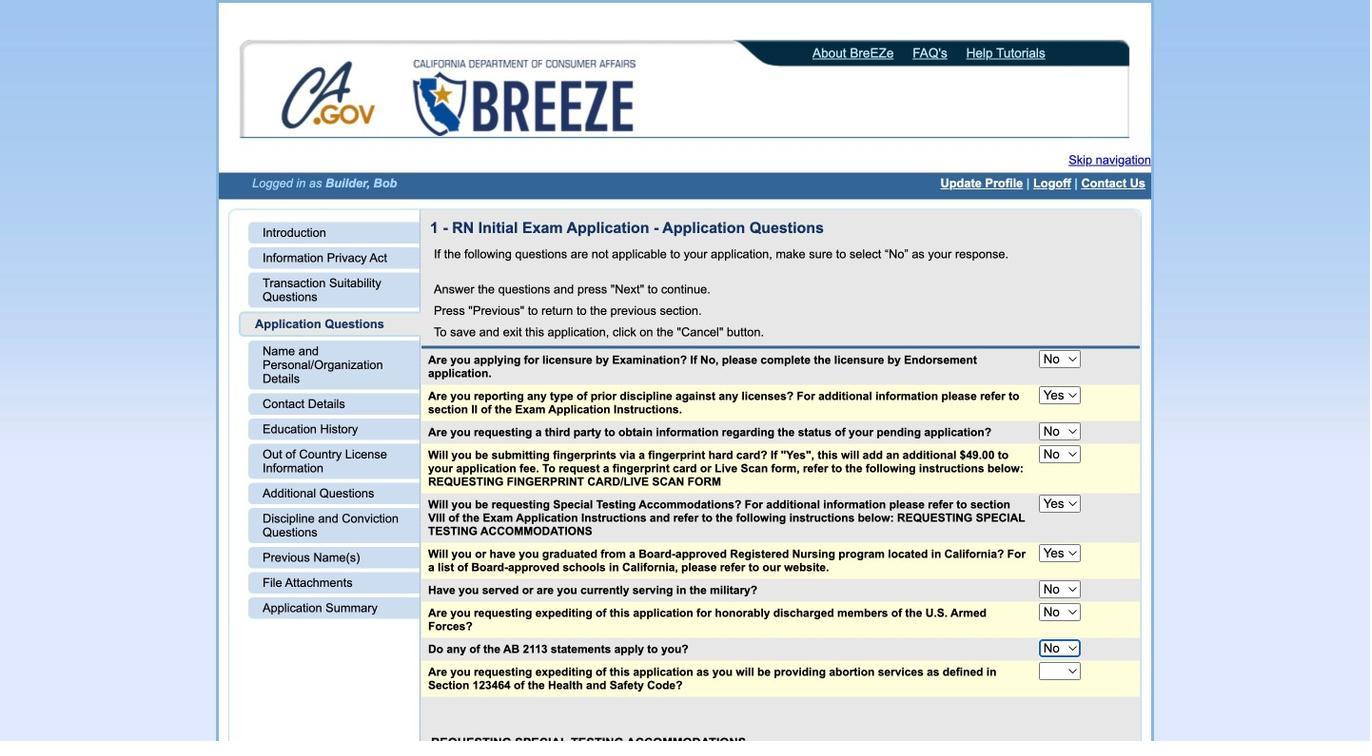 Task type: describe. For each thing, give the bounding box(es) containing it.
ca.gov image
[[281, 60, 378, 134]]



Task type: locate. For each thing, give the bounding box(es) containing it.
state of california breeze image
[[409, 60, 640, 136]]



Task type: vqa. For each thing, say whether or not it's contained in the screenshot.
text box
no



